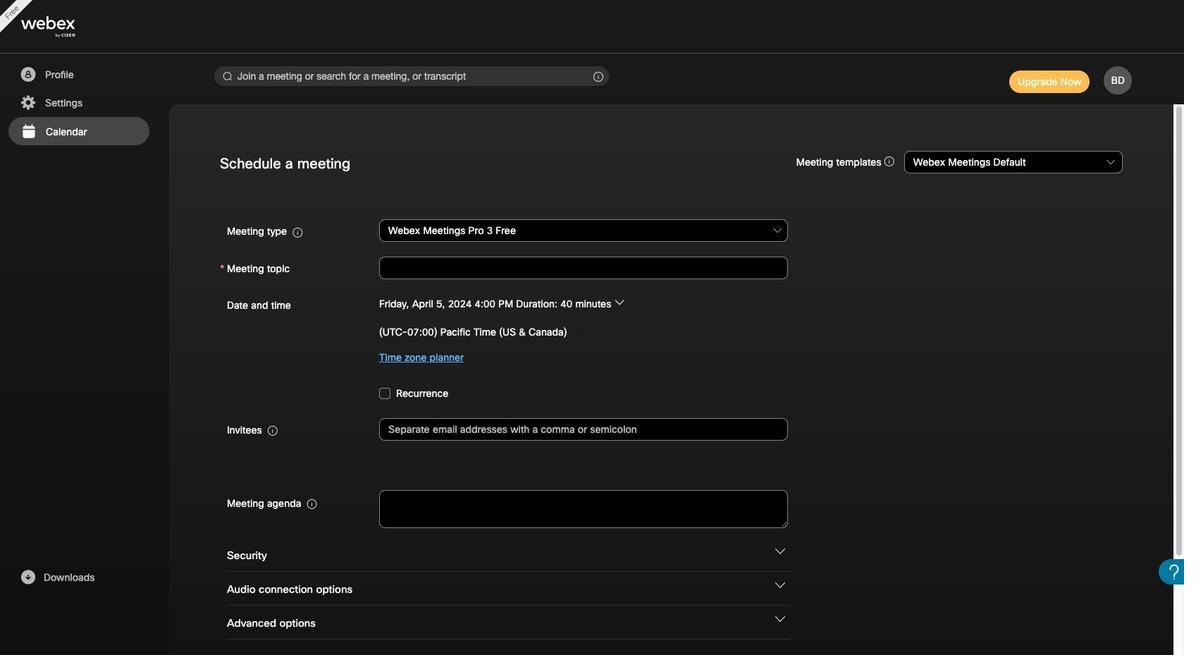 Task type: describe. For each thing, give the bounding box(es) containing it.
1 ng down image from the top
[[776, 547, 786, 556]]

mds meetings_filled image
[[20, 123, 37, 140]]

arrow image
[[574, 326, 584, 336]]

Invitees text field
[[379, 418, 788, 440]]

2 ng down image from the top
[[776, 580, 786, 590]]

cisco webex image
[[21, 16, 106, 38]]



Task type: vqa. For each thing, say whether or not it's contained in the screenshot.
the bottom TAB LIST
no



Task type: locate. For each thing, give the bounding box(es) containing it.
Join a meeting or search for a meeting, or transcript text field
[[214, 66, 609, 86]]

ng down image
[[776, 547, 786, 556], [776, 580, 786, 590]]

mds settings_filled image
[[19, 95, 37, 111]]

ng down image
[[776, 614, 786, 624]]

group
[[220, 292, 1123, 370]]

mds people circle_filled image
[[19, 66, 37, 83]]

1 vertical spatial ng down image
[[776, 580, 786, 590]]

arrow image
[[615, 297, 625, 307]]

mds content download_filled image
[[19, 569, 37, 586]]

None text field
[[379, 257, 788, 279], [379, 490, 788, 528], [379, 257, 788, 279], [379, 490, 788, 528]]

banner
[[0, 0, 1185, 54]]

0 vertical spatial ng down image
[[776, 547, 786, 556]]

None field
[[379, 218, 789, 244]]



